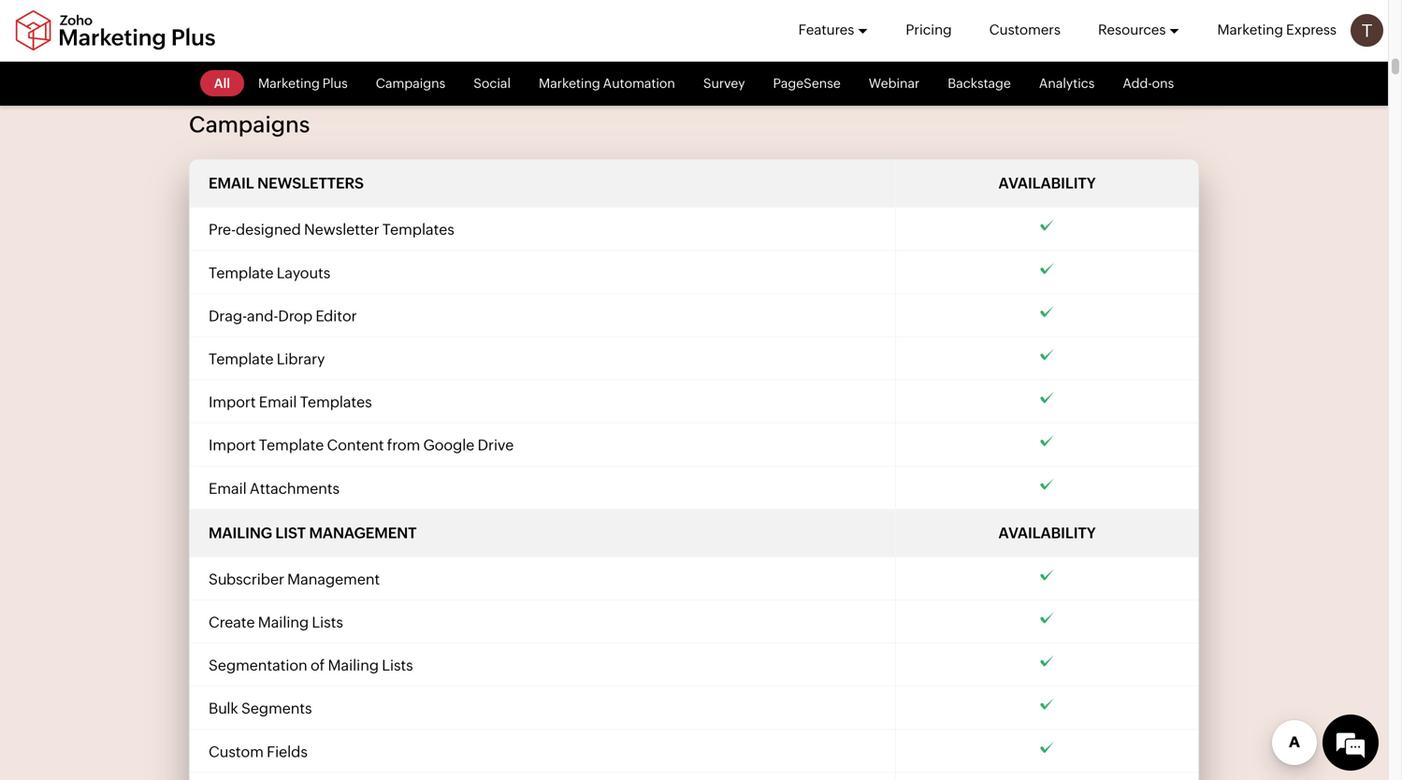 Task type: locate. For each thing, give the bounding box(es) containing it.
zoho marketingplus logo image
[[14, 10, 217, 51]]

2 availability from the top
[[998, 524, 1096, 541]]

template down "drag-"
[[209, 350, 274, 368]]

resources link
[[1098, 0, 1180, 60]]

lists
[[312, 614, 343, 631], [382, 657, 413, 674]]

0 vertical spatial availability
[[998, 175, 1096, 192]]

of
[[310, 657, 325, 674]]

email
[[209, 175, 254, 192]]

0 horizontal spatial campaigns
[[189, 112, 310, 138]]

import up email attachments
[[209, 436, 256, 454]]

bulk segments
[[209, 700, 312, 717]]

add-ons
[[1123, 76, 1174, 91]]

0 vertical spatial templates
[[382, 221, 454, 238]]

marketing automation
[[539, 76, 675, 91]]

1 vertical spatial import
[[209, 436, 256, 454]]

mailing down subscriber management
[[258, 614, 309, 631]]

1 vertical spatial availability
[[998, 524, 1096, 541]]

and-
[[247, 307, 278, 324]]

segmentation
[[209, 657, 307, 674]]

0 vertical spatial campaigns
[[376, 76, 445, 91]]

create mailing lists
[[209, 614, 343, 631]]

subscriber
[[209, 570, 284, 588]]

mailing
[[209, 524, 272, 541]]

0 horizontal spatial lists
[[312, 614, 343, 631]]

1 horizontal spatial campaigns
[[376, 76, 445, 91]]

features link
[[798, 0, 868, 60]]

import
[[209, 393, 256, 411], [209, 436, 256, 454]]

marketing express link
[[1217, 0, 1337, 60]]

0 vertical spatial import
[[209, 393, 256, 411]]

management
[[287, 570, 380, 588]]

1 vertical spatial template
[[209, 350, 274, 368]]

0 vertical spatial mailing
[[258, 614, 309, 631]]

mailing
[[258, 614, 309, 631], [328, 657, 379, 674]]

email up mailing
[[209, 480, 247, 497]]

import down template library
[[209, 393, 256, 411]]

import for import email templates
[[209, 393, 256, 411]]

google
[[423, 436, 474, 454]]

mailing list management
[[209, 524, 417, 541]]

2 vertical spatial template
[[259, 436, 324, 454]]

1 vertical spatial mailing
[[328, 657, 379, 674]]

bulk
[[209, 700, 238, 717]]

template for template layouts
[[209, 264, 274, 281]]

campaigns down all on the top
[[189, 112, 310, 138]]

template down "import email templates"
[[259, 436, 324, 454]]

1 horizontal spatial email
[[259, 393, 297, 411]]

1 availability from the top
[[998, 175, 1096, 192]]

availability
[[998, 175, 1096, 192], [998, 524, 1096, 541]]

campaigns left social
[[376, 76, 445, 91]]

templates up the content
[[300, 393, 372, 411]]

marketing express
[[1217, 22, 1337, 38]]

0 horizontal spatial mailing
[[258, 614, 309, 631]]

template for template library
[[209, 350, 274, 368]]

add-
[[1123, 76, 1152, 91]]

terry turtle image
[[1351, 14, 1383, 47]]

0 vertical spatial email
[[259, 393, 297, 411]]

0 horizontal spatial templates
[[300, 393, 372, 411]]

email down template library
[[259, 393, 297, 411]]

1 import from the top
[[209, 393, 256, 411]]

1 vertical spatial lists
[[382, 657, 413, 674]]

template up "drag-"
[[209, 264, 274, 281]]

features
[[798, 22, 854, 38]]

backstage
[[948, 76, 1011, 91]]

templates right 'newsletter' at left
[[382, 221, 454, 238]]

email newsletters
[[209, 175, 364, 192]]

0 vertical spatial template
[[209, 264, 274, 281]]

lists right of
[[382, 657, 413, 674]]

from
[[387, 436, 420, 454]]

marketing
[[1217, 22, 1283, 38]]

lists down management
[[312, 614, 343, 631]]

designed
[[236, 221, 301, 238]]

layouts
[[277, 264, 330, 281]]

0 horizontal spatial email
[[209, 480, 247, 497]]

list
[[275, 524, 306, 541]]

0 vertical spatial lists
[[312, 614, 343, 631]]

1 vertical spatial email
[[209, 480, 247, 497]]

resources
[[1098, 22, 1166, 38]]

1 horizontal spatial lists
[[382, 657, 413, 674]]

ons
[[1152, 76, 1174, 91]]

editor
[[316, 307, 357, 324]]

social
[[473, 76, 511, 91]]

1 vertical spatial templates
[[300, 393, 372, 411]]

2 import from the top
[[209, 436, 256, 454]]

templates
[[382, 221, 454, 238], [300, 393, 372, 411]]

analytics
[[1039, 76, 1095, 91]]

template
[[209, 264, 274, 281], [209, 350, 274, 368], [259, 436, 324, 454]]

mailing right of
[[328, 657, 379, 674]]

pagesense
[[773, 76, 841, 91]]

campaigns
[[376, 76, 445, 91], [189, 112, 310, 138]]

email
[[259, 393, 297, 411], [209, 480, 247, 497]]



Task type: vqa. For each thing, say whether or not it's contained in the screenshot.
Analytics
yes



Task type: describe. For each thing, give the bounding box(es) containing it.
pricing link
[[906, 0, 952, 60]]

drop
[[278, 307, 313, 324]]

notifications
[[209, 26, 297, 44]]

fields
[[267, 743, 308, 760]]

create
[[209, 614, 255, 631]]

availability for mailing list management
[[998, 524, 1096, 541]]

newsletter
[[304, 221, 379, 238]]

newsletters
[[257, 175, 364, 192]]

segmentation of mailing lists
[[209, 657, 413, 674]]

drag-and-drop editor
[[209, 307, 357, 324]]

customers
[[989, 22, 1061, 38]]

availability for email newsletters
[[998, 175, 1096, 192]]

pricing
[[906, 22, 952, 38]]

email attachments
[[209, 480, 340, 497]]

all
[[214, 76, 230, 91]]

template layouts
[[209, 264, 330, 281]]

pre-
[[209, 221, 236, 238]]

management
[[309, 524, 417, 541]]

segments
[[241, 700, 312, 717]]

drive
[[478, 436, 514, 454]]

customers link
[[989, 0, 1061, 60]]

1 horizontal spatial mailing
[[328, 657, 379, 674]]

express
[[1286, 22, 1337, 38]]

import template content from google drive
[[209, 436, 514, 454]]

1 horizontal spatial templates
[[382, 221, 454, 238]]

import for import template content from google drive
[[209, 436, 256, 454]]

import email templates
[[209, 393, 372, 411]]

template library
[[209, 350, 325, 368]]

webinar
[[869, 76, 920, 91]]

content
[[327, 436, 384, 454]]

marketing plus
[[258, 76, 348, 91]]

survey
[[703, 76, 745, 91]]

library
[[277, 350, 325, 368]]

custom fields
[[209, 743, 308, 760]]

attachments
[[250, 480, 340, 497]]

pre-designed newsletter templates
[[209, 221, 454, 238]]

drag-
[[209, 307, 247, 324]]

subscriber management
[[209, 570, 380, 588]]

1 vertical spatial campaigns
[[189, 112, 310, 138]]

custom
[[209, 743, 264, 760]]



